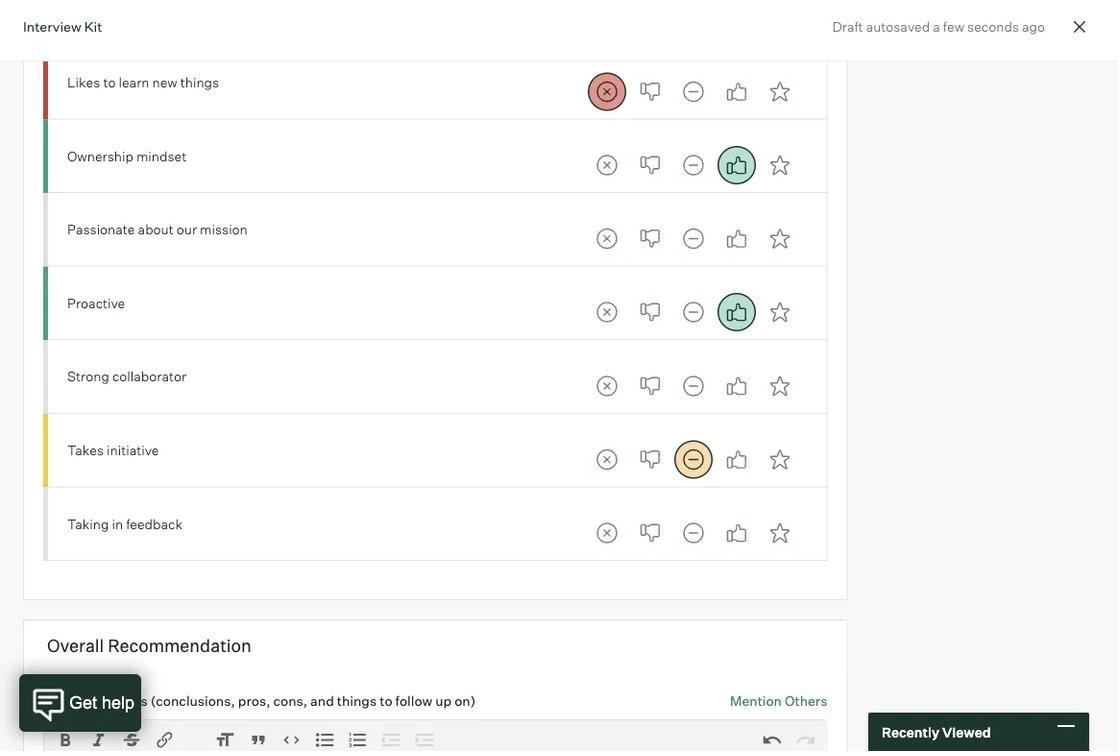 Task type: describe. For each thing, give the bounding box(es) containing it.
definitely not image for collaborator
[[588, 368, 627, 406]]

interview kit
[[23, 18, 102, 35]]

take-
[[70, 693, 106, 710]]

key
[[43, 693, 67, 710]]

tab list for to
[[588, 73, 800, 111]]

taking
[[67, 516, 109, 533]]

mention others
[[731, 693, 828, 710]]

overall
[[47, 635, 104, 657]]

0 vertical spatial to
[[103, 74, 116, 91]]

strong yes image for takes initiative
[[761, 441, 800, 480]]

follow
[[396, 693, 433, 710]]

ago
[[1023, 18, 1046, 35]]

strong yes image for strong collaborator
[[761, 368, 800, 406]]

2 strong yes image from the top
[[761, 294, 800, 332]]

a
[[934, 18, 941, 35]]

4 mixed button from the top
[[675, 294, 713, 332]]

4 no button from the top
[[631, 294, 670, 332]]

our
[[177, 222, 197, 238]]

proactive
[[67, 295, 125, 312]]

first
[[67, 1, 95, 18]]

definitely not image for to
[[588, 73, 627, 111]]

mixed image for mindset
[[675, 147, 713, 185]]

strong yes image for ownership mindset
[[761, 147, 800, 185]]

0 horizontal spatial things
[[181, 74, 219, 91]]

1 vertical spatial to
[[380, 693, 393, 710]]

tab list for collaborator
[[588, 368, 800, 406]]

4 no image from the top
[[631, 294, 670, 332]]

yes image for feedback
[[718, 515, 756, 553]]

overall recommendation
[[47, 635, 252, 657]]

definitely not button for to
[[588, 73, 627, 111]]

3 mixed image from the top
[[675, 294, 713, 332]]

takes initiative
[[67, 442, 159, 459]]

tab list for in
[[588, 515, 800, 553]]

no button for collaborator
[[631, 368, 670, 406]]

no image for to
[[631, 73, 670, 111]]

strong yes button for initiative
[[761, 441, 800, 480]]

recently viewed
[[882, 724, 992, 741]]

no image for about
[[631, 220, 670, 259]]

no button for in
[[631, 515, 670, 553]]

mixed image for strong collaborator
[[675, 368, 713, 406]]

yes button for to
[[718, 73, 756, 111]]

mention
[[731, 693, 782, 710]]

tab list for mindset
[[588, 147, 800, 185]]

taking in feedback
[[67, 516, 183, 533]]

seconds
[[968, 18, 1020, 35]]

mindset
[[136, 148, 187, 165]]

yes button for initiative
[[718, 441, 756, 480]]

definitely not button for mindset
[[588, 147, 627, 185]]

yes image for to
[[718, 73, 756, 111]]

strong
[[67, 369, 109, 386]]

cons,
[[273, 693, 308, 710]]

no image for initiative
[[631, 441, 670, 480]]

interview
[[23, 18, 81, 35]]

mission
[[200, 222, 248, 238]]

recently
[[882, 724, 940, 741]]

mixed image for takes initiative
[[675, 441, 713, 480]]

mixed image for about
[[675, 220, 713, 259]]

up
[[436, 693, 452, 710]]

yes image for collaborator
[[718, 368, 756, 406]]

yes image for mindset
[[718, 147, 756, 185]]

mixed image for in
[[675, 515, 713, 553]]

others
[[785, 693, 828, 710]]

strong yes button for in
[[761, 515, 800, 553]]

mixed button for to
[[675, 73, 713, 111]]

ownership
[[67, 148, 133, 165]]

in
[[112, 516, 123, 533]]

takes
[[67, 442, 104, 459]]

no button for about
[[631, 220, 670, 259]]

4 tab list from the top
[[588, 294, 800, 332]]

4 definitely not image from the top
[[588, 294, 627, 332]]

thinker
[[162, 1, 205, 18]]

few
[[944, 18, 965, 35]]



Task type: locate. For each thing, give the bounding box(es) containing it.
definitely not image
[[588, 515, 627, 553]]

principles
[[98, 1, 159, 18]]

likes
[[67, 74, 100, 91]]

yes image for our
[[718, 220, 756, 259]]

strong yes button for about
[[761, 220, 800, 259]]

no button for mindset
[[631, 147, 670, 185]]

draft autosaved a few seconds ago
[[833, 18, 1046, 35]]

about
[[138, 222, 174, 238]]

no image
[[631, 73, 670, 111], [631, 147, 670, 185], [631, 220, 670, 259], [631, 294, 670, 332], [631, 441, 670, 480], [631, 515, 670, 553]]

3 definitely not button from the top
[[588, 220, 627, 259]]

4 strong yes button from the top
[[761, 294, 800, 332]]

6 strong yes button from the top
[[761, 441, 800, 480]]

passionate
[[67, 222, 135, 238]]

2 strong yes image from the top
[[761, 220, 800, 259]]

mixed button for collaborator
[[675, 368, 713, 406]]

autosaved
[[867, 18, 931, 35]]

1 yes image from the top
[[718, 220, 756, 259]]

0 vertical spatial yes image
[[718, 220, 756, 259]]

draft
[[833, 18, 864, 35]]

mixed image
[[675, 73, 713, 111], [675, 368, 713, 406], [675, 441, 713, 480]]

tab list for initiative
[[588, 441, 800, 480]]

7 definitely not button from the top
[[588, 515, 627, 553]]

1 strong yes image from the top
[[761, 73, 800, 111]]

1 strong yes button from the top
[[761, 73, 800, 111]]

2 definitely not button from the top
[[588, 147, 627, 185]]

yes button for mindset
[[718, 147, 756, 185]]

definitely not image for about
[[588, 220, 627, 259]]

no button for to
[[631, 73, 670, 111]]

new
[[152, 74, 178, 91]]

2 mixed image from the top
[[675, 220, 713, 259]]

7 strong yes button from the top
[[761, 515, 800, 553]]

7 no button from the top
[[631, 515, 670, 553]]

2 yes button from the top
[[718, 147, 756, 185]]

4 yes button from the top
[[718, 294, 756, 332]]

strong yes button for to
[[761, 73, 800, 111]]

kit
[[84, 18, 102, 35]]

1 definitely not button from the top
[[588, 73, 627, 111]]

7 yes button from the top
[[718, 515, 756, 553]]

4 yes image from the top
[[718, 368, 756, 406]]

3 tab list from the top
[[588, 220, 800, 259]]

2 yes image from the top
[[718, 441, 756, 480]]

2 definitely not image from the top
[[588, 147, 627, 185]]

strong collaborator
[[67, 369, 187, 386]]

no image for mindset
[[631, 147, 670, 185]]

3 no image from the top
[[631, 220, 670, 259]]

no button for initiative
[[631, 441, 670, 480]]

3 mixed button from the top
[[675, 220, 713, 259]]

feedback
[[126, 516, 183, 533]]

to left learn
[[103, 74, 116, 91]]

no image
[[631, 368, 670, 406]]

to
[[103, 74, 116, 91], [380, 693, 393, 710]]

2 tab list from the top
[[588, 147, 800, 185]]

1 tab list from the top
[[588, 73, 800, 111]]

1 vertical spatial strong yes image
[[761, 294, 800, 332]]

no button
[[631, 73, 670, 111], [631, 147, 670, 185], [631, 220, 670, 259], [631, 294, 670, 332], [631, 368, 670, 406], [631, 441, 670, 480], [631, 515, 670, 553]]

tab list
[[588, 73, 800, 111], [588, 147, 800, 185], [588, 220, 800, 259], [588, 294, 800, 332], [588, 368, 800, 406], [588, 441, 800, 480], [588, 515, 800, 553]]

2 mixed image from the top
[[675, 368, 713, 406]]

strong yes button for collaborator
[[761, 368, 800, 406]]

definitely not image for mindset
[[588, 147, 627, 185]]

5 yes button from the top
[[718, 368, 756, 406]]

(conclusions,
[[151, 693, 235, 710]]

2 vertical spatial strong yes image
[[761, 515, 800, 553]]

2 vertical spatial mixed image
[[675, 441, 713, 480]]

strong yes button for mindset
[[761, 147, 800, 185]]

0 vertical spatial strong yes image
[[761, 73, 800, 111]]

strong yes image for passionate about our mission
[[761, 220, 800, 259]]

6 mixed button from the top
[[675, 441, 713, 480]]

yes button for about
[[718, 220, 756, 259]]

passionate about our mission
[[67, 222, 248, 238]]

1 horizontal spatial things
[[337, 693, 377, 710]]

strong yes image for feedback
[[761, 515, 800, 553]]

first principles thinker
[[67, 1, 205, 18]]

things
[[181, 74, 219, 91], [337, 693, 377, 710]]

2 vertical spatial yes image
[[718, 515, 756, 553]]

on)
[[455, 693, 476, 710]]

learn
[[119, 74, 149, 91]]

1 vertical spatial yes image
[[718, 441, 756, 480]]

mixed image for likes to learn new things
[[675, 73, 713, 111]]

3 mixed image from the top
[[675, 441, 713, 480]]

1 no button from the top
[[631, 73, 670, 111]]

4 strong yes image from the top
[[761, 441, 800, 480]]

1 mixed button from the top
[[675, 73, 713, 111]]

6 no button from the top
[[631, 441, 670, 480]]

to left follow
[[380, 693, 393, 710]]

things right new
[[181, 74, 219, 91]]

mixed button
[[675, 73, 713, 111], [675, 147, 713, 185], [675, 220, 713, 259], [675, 294, 713, 332], [675, 368, 713, 406], [675, 441, 713, 480], [675, 515, 713, 553]]

definitely not image
[[588, 73, 627, 111], [588, 147, 627, 185], [588, 220, 627, 259], [588, 294, 627, 332], [588, 368, 627, 406], [588, 441, 627, 480]]

strong yes button
[[761, 73, 800, 111], [761, 147, 800, 185], [761, 220, 800, 259], [761, 294, 800, 332], [761, 368, 800, 406], [761, 441, 800, 480], [761, 515, 800, 553]]

1 horizontal spatial to
[[380, 693, 393, 710]]

3 yes image from the top
[[718, 515, 756, 553]]

aways
[[106, 693, 148, 710]]

yes button for in
[[718, 515, 756, 553]]

0 vertical spatial mixed image
[[675, 73, 713, 111]]

6 yes button from the top
[[718, 441, 756, 480]]

1 mixed image from the top
[[675, 73, 713, 111]]

mention others link
[[731, 692, 828, 711]]

definitely not button for about
[[588, 220, 627, 259]]

5 strong yes button from the top
[[761, 368, 800, 406]]

1 definitely not image from the top
[[588, 73, 627, 111]]

mixed button for initiative
[[675, 441, 713, 480]]

5 definitely not image from the top
[[588, 368, 627, 406]]

2 yes image from the top
[[718, 147, 756, 185]]

mixed button for in
[[675, 515, 713, 553]]

7 mixed button from the top
[[675, 515, 713, 553]]

6 tab list from the top
[[588, 441, 800, 480]]

yes image
[[718, 220, 756, 259], [718, 441, 756, 480], [718, 515, 756, 553]]

3 definitely not image from the top
[[588, 220, 627, 259]]

likes to learn new things
[[67, 74, 219, 91]]

recommendation
[[108, 635, 252, 657]]

yes button for collaborator
[[718, 368, 756, 406]]

definitely not button for in
[[588, 515, 627, 553]]

4 mixed image from the top
[[675, 515, 713, 553]]

1 vertical spatial things
[[337, 693, 377, 710]]

5 definitely not button from the top
[[588, 368, 627, 406]]

1 no image from the top
[[631, 73, 670, 111]]

1 strong yes image from the top
[[761, 147, 800, 185]]

ownership mindset
[[67, 148, 187, 165]]

strong yes image
[[761, 73, 800, 111], [761, 294, 800, 332], [761, 515, 800, 553]]

2 no image from the top
[[631, 147, 670, 185]]

4 definitely not button from the top
[[588, 294, 627, 332]]

1 vertical spatial mixed image
[[675, 368, 713, 406]]

mixed button for about
[[675, 220, 713, 259]]

yes button
[[718, 73, 756, 111], [718, 147, 756, 185], [718, 220, 756, 259], [718, 294, 756, 332], [718, 368, 756, 406], [718, 441, 756, 480], [718, 515, 756, 553]]

tab list for about
[[588, 220, 800, 259]]

1 mixed image from the top
[[675, 147, 713, 185]]

and
[[311, 693, 334, 710]]

5 no image from the top
[[631, 441, 670, 480]]

mixed button for mindset
[[675, 147, 713, 185]]

3 strong yes image from the top
[[761, 515, 800, 553]]

definitely not image for initiative
[[588, 441, 627, 480]]

1 yes image from the top
[[718, 73, 756, 111]]

no image for in
[[631, 515, 670, 553]]

3 strong yes button from the top
[[761, 220, 800, 259]]

0 horizontal spatial to
[[103, 74, 116, 91]]

strong yes image for learn
[[761, 73, 800, 111]]

initiative
[[107, 442, 159, 459]]

key take-aways (conclusions, pros, cons, and things to follow up on)
[[43, 693, 476, 710]]

close image
[[1069, 15, 1092, 38]]

6 definitely not button from the top
[[588, 441, 627, 480]]

mixed image
[[675, 147, 713, 185], [675, 220, 713, 259], [675, 294, 713, 332], [675, 515, 713, 553]]

things right and
[[337, 693, 377, 710]]

definitely not button for collaborator
[[588, 368, 627, 406]]

0 vertical spatial things
[[181, 74, 219, 91]]

5 tab list from the top
[[588, 368, 800, 406]]

5 no button from the top
[[631, 368, 670, 406]]

2 no button from the top
[[631, 147, 670, 185]]

viewed
[[943, 724, 992, 741]]

3 no button from the top
[[631, 220, 670, 259]]

6 no image from the top
[[631, 515, 670, 553]]

7 tab list from the top
[[588, 515, 800, 553]]

definitely not button
[[588, 73, 627, 111], [588, 147, 627, 185], [588, 220, 627, 259], [588, 294, 627, 332], [588, 368, 627, 406], [588, 441, 627, 480], [588, 515, 627, 553]]

3 yes image from the top
[[718, 294, 756, 332]]

definitely not button for initiative
[[588, 441, 627, 480]]

6 definitely not image from the top
[[588, 441, 627, 480]]

2 strong yes button from the top
[[761, 147, 800, 185]]

1 yes button from the top
[[718, 73, 756, 111]]

3 yes button from the top
[[718, 220, 756, 259]]

strong yes image
[[761, 147, 800, 185], [761, 220, 800, 259], [761, 368, 800, 406], [761, 441, 800, 480]]

5 mixed button from the top
[[675, 368, 713, 406]]

3 strong yes image from the top
[[761, 368, 800, 406]]

collaborator
[[112, 369, 187, 386]]

pros,
[[238, 693, 271, 710]]

yes image
[[718, 73, 756, 111], [718, 147, 756, 185], [718, 294, 756, 332], [718, 368, 756, 406]]

2 mixed button from the top
[[675, 147, 713, 185]]



Task type: vqa. For each thing, say whether or not it's contained in the screenshot.
hire in the 'A great candidate experience helps you hire the best talent - great onboarding ensures you retain them.'
no



